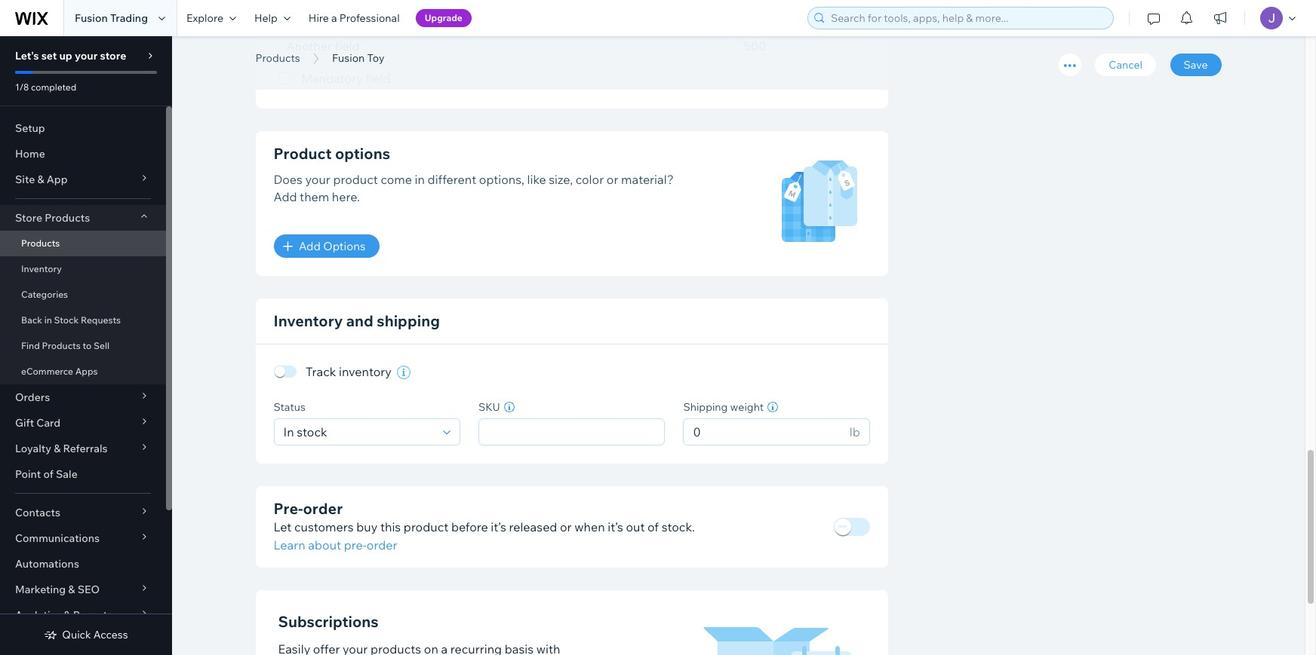 Task type: vqa. For each thing, say whether or not it's contained in the screenshot.
product
yes



Task type: describe. For each thing, give the bounding box(es) containing it.
or for order
[[560, 520, 572, 535]]

point of sale link
[[0, 462, 166, 488]]

before
[[451, 520, 488, 535]]

app
[[47, 173, 68, 186]]

gift
[[15, 417, 34, 430]]

automations link
[[0, 552, 166, 577]]

products inside "fusion toy" form
[[255, 51, 300, 65]]

out
[[626, 520, 645, 535]]

field
[[366, 71, 390, 86]]

access
[[93, 629, 128, 642]]

requests
[[81, 315, 121, 326]]

communications
[[15, 532, 100, 546]]

Search for tools, apps, help & more... field
[[826, 8, 1109, 29]]

inventory and shipping
[[274, 312, 440, 331]]

contacts button
[[0, 500, 166, 526]]

track inventory
[[306, 365, 392, 380]]

& for site
[[37, 173, 44, 186]]

help
[[254, 11, 278, 25]]

ecommerce apps
[[21, 366, 98, 377]]

referrals
[[63, 442, 108, 456]]

loyalty
[[15, 442, 51, 456]]

up
[[59, 49, 72, 63]]

material?
[[621, 172, 674, 188]]

options
[[335, 144, 390, 163]]

site & app
[[15, 173, 68, 186]]

categories link
[[0, 282, 166, 308]]

store
[[100, 49, 126, 63]]

add inside button
[[299, 240, 321, 254]]

gift card button
[[0, 411, 166, 436]]

fusion toy up mandatory at top left
[[255, 32, 394, 66]]

fusion toy up the 'mandatory field'
[[332, 51, 384, 65]]

set
[[41, 49, 57, 63]]

let
[[274, 520, 292, 535]]

come
[[381, 172, 412, 188]]

of inside 'pre-order let customers buy this product before it's released or when it's out of stock. learn about pre-order'
[[648, 520, 659, 535]]

loyalty & referrals button
[[0, 436, 166, 462]]

subscriptions
[[278, 612, 379, 631]]

& for analytics
[[64, 609, 71, 623]]

mandatory
[[302, 71, 363, 86]]

none number field inside "fusion toy" form
[[736, 33, 815, 60]]

does your product come in different options, like size, color or material? add them here.
[[274, 172, 674, 204]]

or for your
[[607, 172, 618, 188]]

explore
[[186, 11, 223, 25]]

options,
[[479, 172, 524, 188]]

status
[[274, 400, 306, 414]]

find
[[21, 340, 40, 352]]

orders
[[15, 391, 50, 405]]

plus xs image
[[283, 243, 292, 252]]

add options
[[299, 240, 366, 254]]

analytics & reports
[[15, 609, 113, 623]]

home link
[[0, 141, 166, 167]]

of inside sidebar element
[[43, 468, 54, 482]]

released
[[509, 520, 557, 535]]

2 it's from the left
[[608, 520, 623, 535]]

fusion trading
[[75, 11, 148, 25]]

sale
[[56, 468, 78, 482]]

about
[[308, 538, 341, 553]]

does
[[274, 172, 303, 188]]

stock
[[54, 315, 79, 326]]

card
[[36, 417, 61, 430]]

marketing & seo button
[[0, 577, 166, 603]]

inventory link
[[0, 257, 166, 282]]

analytics & reports button
[[0, 603, 166, 629]]

back in stock requests
[[21, 315, 121, 326]]

learn
[[274, 538, 305, 553]]

1/8
[[15, 82, 29, 93]]

let's
[[15, 49, 39, 63]]

first time_stores_subsciptions and reccuring orders_calender and box copy image
[[703, 628, 866, 656]]

1 it's from the left
[[491, 520, 506, 535]]

apps
[[75, 366, 98, 377]]

products link inside "fusion toy" form
[[248, 51, 308, 66]]

fusion down hire
[[255, 32, 342, 66]]

here.
[[332, 189, 360, 204]]

back in stock requests link
[[0, 308, 166, 334]]

help button
[[245, 0, 300, 36]]

learn about pre-order link
[[274, 536, 397, 554]]

site & app button
[[0, 167, 166, 192]]

automations
[[15, 558, 79, 571]]

your inside sidebar element
[[75, 49, 98, 63]]

shipping
[[377, 312, 440, 331]]

sku
[[478, 400, 500, 414]]

home
[[15, 147, 45, 161]]

quick access
[[62, 629, 128, 642]]

find products to sell link
[[0, 334, 166, 359]]

track
[[306, 365, 336, 380]]

back
[[21, 315, 42, 326]]

save button
[[1170, 54, 1222, 76]]

buy
[[356, 520, 378, 535]]

cancel
[[1109, 58, 1143, 72]]

professional
[[339, 11, 400, 25]]

customers
[[294, 520, 354, 535]]

upgrade button
[[416, 9, 472, 27]]

size,
[[549, 172, 573, 188]]



Task type: locate. For each thing, give the bounding box(es) containing it.
1 vertical spatial add
[[299, 240, 321, 254]]

0 vertical spatial add
[[274, 189, 297, 204]]

of right out
[[648, 520, 659, 535]]

& right loyalty at bottom
[[54, 442, 61, 456]]

in inside does your product come in different options, like size, color or material? add them here.
[[415, 172, 425, 188]]

None number field
[[736, 33, 815, 60]]

1 vertical spatial or
[[560, 520, 572, 535]]

hire a professional
[[309, 11, 400, 25]]

products link down 'help' button
[[248, 51, 308, 66]]

upgrade
[[425, 12, 463, 23]]

loyalty & referrals
[[15, 442, 108, 456]]

to
[[83, 340, 92, 352]]

analytics
[[15, 609, 61, 623]]

pre-
[[344, 538, 367, 553]]

& for marketing
[[68, 583, 75, 597]]

0 horizontal spatial products link
[[0, 231, 166, 257]]

0 horizontal spatial of
[[43, 468, 54, 482]]

0 vertical spatial product
[[333, 172, 378, 188]]

product inside does your product come in different options, like size, color or material? add them here.
[[333, 172, 378, 188]]

store products
[[15, 211, 90, 225]]

products link inside sidebar element
[[0, 231, 166, 257]]

of
[[43, 468, 54, 482], [648, 520, 659, 535]]

site
[[15, 173, 35, 186]]

hire
[[309, 11, 329, 25]]

quick
[[62, 629, 91, 642]]

fusion toy
[[255, 32, 394, 66], [332, 51, 384, 65]]

different
[[428, 172, 476, 188]]

in right 'back'
[[44, 315, 52, 326]]

& for loyalty
[[54, 442, 61, 456]]

or inside does your product come in different options, like size, color or material? add them here.
[[607, 172, 618, 188]]

orders button
[[0, 385, 166, 411]]

lb
[[850, 425, 860, 440]]

or inside 'pre-order let customers buy this product before it's released or when it's out of stock. learn about pre-order'
[[560, 520, 572, 535]]

products right store
[[45, 211, 90, 225]]

0 vertical spatial or
[[607, 172, 618, 188]]

your right up
[[75, 49, 98, 63]]

0 horizontal spatial your
[[75, 49, 98, 63]]

1 horizontal spatial in
[[415, 172, 425, 188]]

add down does at the top of the page
[[274, 189, 297, 204]]

order down this
[[367, 538, 397, 553]]

setup link
[[0, 115, 166, 141]]

trading
[[110, 11, 148, 25]]

1 horizontal spatial your
[[305, 172, 330, 188]]

inventory inside inventory link
[[21, 263, 62, 275]]

& inside "popup button"
[[37, 173, 44, 186]]

setup
[[15, 122, 45, 135]]

1 horizontal spatial or
[[607, 172, 618, 188]]

1 vertical spatial order
[[367, 538, 397, 553]]

fusion up the 'mandatory field'
[[332, 51, 365, 65]]

0 horizontal spatial product
[[333, 172, 378, 188]]

fusion left trading
[[75, 11, 108, 25]]

contacts
[[15, 506, 60, 520]]

product right this
[[404, 520, 449, 535]]

1 horizontal spatial of
[[648, 520, 659, 535]]

point of sale
[[15, 468, 78, 482]]

products up the ecommerce apps
[[42, 340, 81, 352]]

inventory
[[339, 365, 392, 380]]

seo
[[77, 583, 100, 597]]

0.0 number field
[[689, 419, 845, 445]]

0 vertical spatial in
[[415, 172, 425, 188]]

store
[[15, 211, 42, 225]]

your up the them at top left
[[305, 172, 330, 188]]

products down store
[[21, 238, 60, 249]]

categories
[[21, 289, 68, 300]]

add
[[274, 189, 297, 204], [299, 240, 321, 254]]

sidebar element
[[0, 36, 172, 656]]

store products button
[[0, 205, 166, 231]]

mandatory field
[[302, 71, 390, 86]]

a
[[331, 11, 337, 25]]

let's set up your store
[[15, 49, 126, 63]]

product
[[274, 144, 332, 163]]

0 vertical spatial products link
[[248, 51, 308, 66]]

marketing
[[15, 583, 66, 597]]

1 horizontal spatial order
[[367, 538, 397, 553]]

1/8 completed
[[15, 82, 76, 93]]

e.g., "What would you like engraved on your watch?" text field
[[278, 33, 713, 60]]

and
[[346, 312, 373, 331]]

point
[[15, 468, 41, 482]]

completed
[[31, 82, 76, 93]]

gift card
[[15, 417, 61, 430]]

1 vertical spatial product
[[404, 520, 449, 535]]

0 horizontal spatial inventory
[[21, 263, 62, 275]]

save
[[1184, 58, 1208, 72]]

products inside dropdown button
[[45, 211, 90, 225]]

add right plus xs icon at the left top
[[299, 240, 321, 254]]

add inside does your product come in different options, like size, color or material? add them here.
[[274, 189, 297, 204]]

1 vertical spatial in
[[44, 315, 52, 326]]

1 vertical spatial inventory
[[274, 312, 343, 331]]

inventory inside "fusion toy" form
[[274, 312, 343, 331]]

inventory for inventory and shipping
[[274, 312, 343, 331]]

communications button
[[0, 526, 166, 552]]

product options
[[274, 144, 390, 163]]

0 horizontal spatial it's
[[491, 520, 506, 535]]

0 horizontal spatial in
[[44, 315, 52, 326]]

it's left out
[[608, 520, 623, 535]]

stock.
[[662, 520, 695, 535]]

shipping
[[683, 400, 728, 414]]

& inside popup button
[[68, 583, 75, 597]]

marketing & seo
[[15, 583, 100, 597]]

toy
[[348, 32, 394, 66], [367, 51, 384, 65]]

& left the seo
[[68, 583, 75, 597]]

or left when
[[560, 520, 572, 535]]

order up customers
[[303, 499, 343, 518]]

of left 'sale'
[[43, 468, 54, 482]]

in
[[415, 172, 425, 188], [44, 315, 52, 326]]

1 vertical spatial products link
[[0, 231, 166, 257]]

quick access button
[[44, 629, 128, 642]]

fusion toy form
[[172, 0, 1316, 656]]

1 vertical spatial of
[[648, 520, 659, 535]]

inventory up categories
[[21, 263, 62, 275]]

0 horizontal spatial order
[[303, 499, 343, 518]]

your
[[75, 49, 98, 63], [305, 172, 330, 188]]

product inside 'pre-order let customers buy this product before it's released or when it's out of stock. learn about pre-order'
[[404, 520, 449, 535]]

product up here.
[[333, 172, 378, 188]]

0 vertical spatial order
[[303, 499, 343, 518]]

0 vertical spatial of
[[43, 468, 54, 482]]

in inside sidebar element
[[44, 315, 52, 326]]

& up quick
[[64, 609, 71, 623]]

sell
[[94, 340, 110, 352]]

1 horizontal spatial it's
[[608, 520, 623, 535]]

inventory for inventory
[[21, 263, 62, 275]]

pre-
[[274, 499, 303, 518]]

products down 'help' button
[[255, 51, 300, 65]]

0 horizontal spatial add
[[274, 189, 297, 204]]

0 vertical spatial your
[[75, 49, 98, 63]]

1 vertical spatial your
[[305, 172, 330, 188]]

hire a professional link
[[300, 0, 409, 36]]

0 vertical spatial inventory
[[21, 263, 62, 275]]

find products to sell
[[21, 340, 110, 352]]

like
[[527, 172, 546, 188]]

it's right before
[[491, 520, 506, 535]]

weight
[[730, 400, 764, 414]]

1 horizontal spatial product
[[404, 520, 449, 535]]

or right color
[[607, 172, 618, 188]]

pre-order let customers buy this product before it's released or when it's out of stock. learn about pre-order
[[274, 499, 695, 553]]

in right 'come'
[[415, 172, 425, 188]]

1 horizontal spatial inventory
[[274, 312, 343, 331]]

reports
[[73, 609, 113, 623]]

1 horizontal spatial add
[[299, 240, 321, 254]]

ecommerce
[[21, 366, 73, 377]]

inventory left and
[[274, 312, 343, 331]]

None field
[[279, 419, 438, 445], [484, 419, 660, 445], [279, 419, 438, 445], [484, 419, 660, 445]]

products link down store products
[[0, 231, 166, 257]]

options
[[323, 240, 366, 254]]

& right the site
[[37, 173, 44, 186]]

0 horizontal spatial or
[[560, 520, 572, 535]]

your inside does your product come in different options, like size, color or material? add them here.
[[305, 172, 330, 188]]

shipping weight
[[683, 400, 764, 414]]

1 horizontal spatial products link
[[248, 51, 308, 66]]



